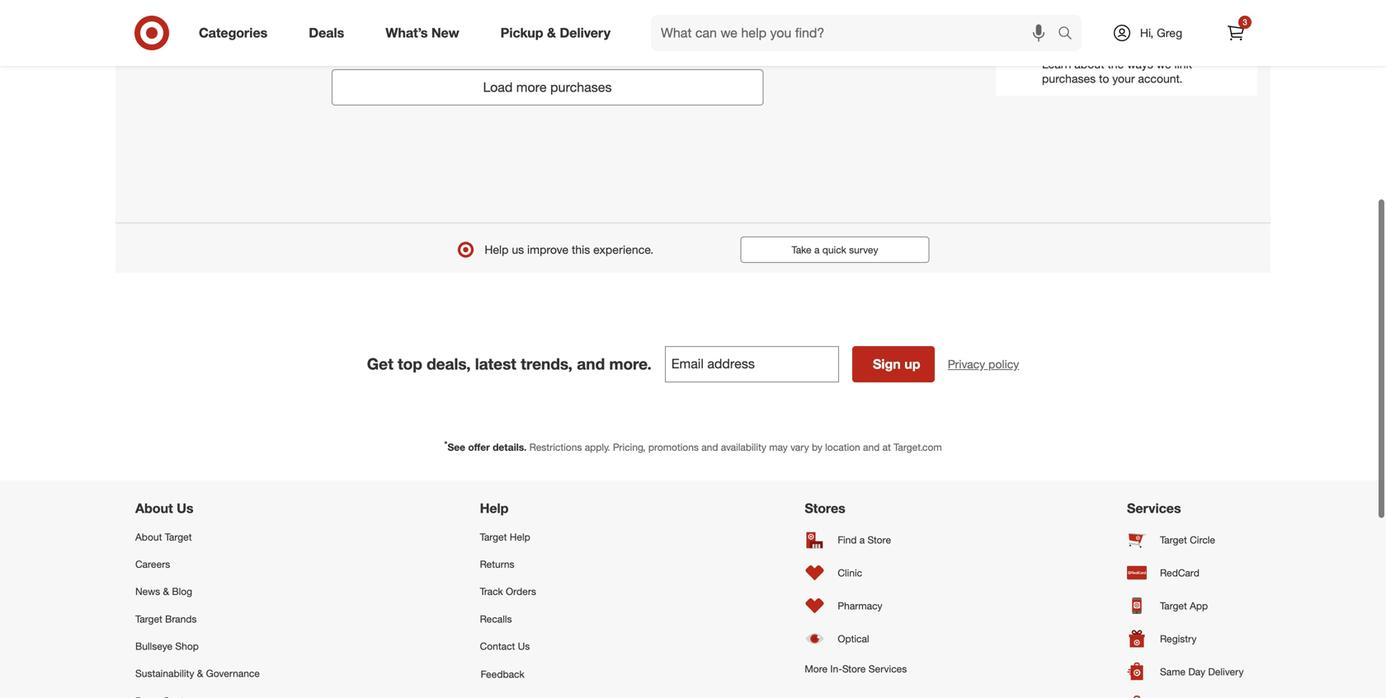 Task type: describe. For each thing, give the bounding box(es) containing it.
at
[[883, 441, 891, 454]]

sustainability
[[135, 668, 194, 680]]

0 horizontal spatial and
[[577, 355, 605, 374]]

availability
[[721, 441, 766, 454]]

recalls
[[480, 613, 512, 626]]

pharmacy
[[838, 600, 882, 613]]

target for target brands
[[135, 613, 162, 626]]

clinic link
[[805, 557, 907, 590]]

same day delivery link
[[1127, 656, 1251, 689]]

target help link
[[480, 524, 585, 551]]

hi,
[[1140, 26, 1154, 40]]

load more purchases button
[[331, 69, 763, 106]]

add
[[622, 0, 647, 16]]

store for in-
[[842, 663, 866, 676]]

about target
[[135, 531, 192, 544]]

load more purchases
[[483, 79, 612, 95]]

contact us link
[[480, 633, 585, 661]]

careers link
[[135, 551, 260, 579]]

stores
[[805, 501, 846, 517]]

up?
[[1042, 40, 1065, 56]]

brands
[[165, 613, 197, 626]]

policy
[[988, 357, 1019, 372]]

search
[[1050, 26, 1090, 43]]

target down about us
[[165, 531, 192, 544]]

do
[[1074, 24, 1090, 40]]

sustainability & governance
[[135, 668, 260, 680]]

sign
[[873, 356, 901, 372]]

add a new card
[[622, 0, 720, 16]]

delivery for pickup & delivery
[[560, 25, 611, 41]]

governance
[[206, 668, 260, 680]]

target for target app
[[1160, 600, 1187, 613]]

add a new card link
[[611, 0, 731, 27]]

feedback
[[481, 669, 524, 681]]

latest
[[475, 355, 516, 374]]

may
[[769, 441, 788, 454]]

find a store link
[[805, 524, 907, 557]]

target brands
[[135, 613, 197, 626]]

the
[[1108, 57, 1124, 71]]

hi, greg
[[1140, 26, 1182, 40]]

feedback button
[[480, 661, 585, 690]]

blog
[[172, 586, 192, 598]]

purchases down up?
[[1042, 71, 1096, 86]]

pickup & delivery link
[[487, 15, 631, 51]]

privacy
[[948, 357, 985, 372]]

help for help us improve this experience.
[[485, 243, 509, 257]]

target app
[[1160, 600, 1208, 613]]

1 horizontal spatial and
[[701, 441, 718, 454]]

about
[[1074, 57, 1104, 71]]

promotions
[[648, 441, 699, 454]]

* see offer details. restrictions apply. pricing, promotions and availability may vary by location and at target.com
[[444, 439, 942, 454]]

help for help
[[480, 501, 509, 517]]

what's new
[[386, 25, 459, 41]]

categories link
[[185, 15, 288, 51]]

bullseye shop link
[[135, 633, 260, 661]]

pickup & delivery
[[501, 25, 611, 41]]

news
[[135, 586, 160, 598]]

account.
[[1138, 71, 1183, 86]]

purchases for load more purchases
[[550, 79, 612, 95]]

careers
[[135, 559, 170, 571]]

improve
[[527, 243, 569, 257]]

privacy policy
[[948, 357, 1019, 372]]

show
[[1163, 24, 1196, 40]]

returns link
[[480, 551, 585, 579]]

location
[[825, 441, 860, 454]]

target circle link
[[1127, 524, 1251, 557]]

take a quick survey button
[[740, 237, 930, 263]]

shop
[[175, 641, 199, 653]]

us for contact us
[[518, 641, 530, 653]]

redcard
[[1160, 567, 1200, 580]]

see
[[448, 441, 465, 454]]

about target link
[[135, 524, 260, 551]]

a for find
[[860, 534, 865, 547]]

What can we help you find? suggestions appear below search field
[[651, 15, 1062, 51]]

more in-store services
[[805, 663, 907, 676]]

how
[[1042, 24, 1070, 40]]

pickup
[[501, 25, 543, 41]]

3
[[1243, 17, 1247, 27]]

in-
[[830, 663, 842, 676]]

sign up button
[[852, 346, 935, 383]]

track
[[480, 586, 503, 598]]

new
[[662, 0, 688, 16]]

track orders
[[480, 586, 536, 598]]

about for about us
[[135, 501, 173, 517]]

recalls link
[[480, 606, 585, 633]]

a for take
[[814, 244, 820, 256]]

target help
[[480, 531, 530, 544]]

card
[[692, 0, 720, 16]]

pharmacy link
[[805, 590, 907, 623]]

& for news
[[163, 586, 169, 598]]



Task type: locate. For each thing, give the bounding box(es) containing it.
trends,
[[521, 355, 573, 374]]

about up careers
[[135, 531, 162, 544]]

more
[[516, 79, 547, 95]]

contact
[[480, 641, 515, 653]]

experience.
[[593, 243, 654, 257]]

news & blog link
[[135, 579, 260, 606]]

top
[[398, 355, 422, 374]]

store down optical link
[[842, 663, 866, 676]]

& left the blog
[[163, 586, 169, 598]]

0 vertical spatial a
[[651, 0, 658, 16]]

target.com
[[894, 441, 942, 454]]

registry
[[1160, 633, 1197, 646]]

1 vertical spatial us
[[518, 641, 530, 653]]

target inside "link"
[[1160, 600, 1187, 613]]

a right 'add'
[[651, 0, 658, 16]]

purchases up the
[[1094, 24, 1159, 40]]

0 horizontal spatial delivery
[[560, 25, 611, 41]]

2 vertical spatial help
[[510, 531, 530, 544]]

circle
[[1190, 534, 1215, 547]]

1 vertical spatial a
[[814, 244, 820, 256]]

to
[[1099, 71, 1109, 86]]

0 horizontal spatial &
[[163, 586, 169, 598]]

& right pickup
[[547, 25, 556, 41]]

target circle
[[1160, 534, 1215, 547]]

we
[[1156, 57, 1171, 71]]

1 horizontal spatial a
[[814, 244, 820, 256]]

3 link
[[1218, 15, 1254, 51]]

a for add
[[651, 0, 658, 16]]

purchases for how do purchases show up? learn about the ways we link purchases to your account.
[[1094, 24, 1159, 40]]

us
[[512, 243, 524, 257]]

deals,
[[427, 355, 471, 374]]

0 vertical spatial store
[[868, 534, 891, 547]]

1 vertical spatial help
[[480, 501, 509, 517]]

target up the returns
[[480, 531, 507, 544]]

get top deals, latest trends, and more.
[[367, 355, 652, 374]]

by
[[812, 441, 822, 454]]

purchases
[[1094, 24, 1159, 40], [1042, 71, 1096, 86], [550, 79, 612, 95]]

0 horizontal spatial a
[[651, 0, 658, 16]]

0 horizontal spatial services
[[869, 663, 907, 676]]

2 horizontal spatial a
[[860, 534, 865, 547]]

0 vertical spatial delivery
[[560, 25, 611, 41]]

bullseye
[[135, 641, 173, 653]]

store right find
[[868, 534, 891, 547]]

services
[[1127, 501, 1181, 517], [869, 663, 907, 676]]

how do purchases show up? learn about the ways we link purchases to your account.
[[1042, 24, 1196, 86]]

same day delivery
[[1160, 666, 1244, 679]]

2 horizontal spatial and
[[863, 441, 880, 454]]

help
[[485, 243, 509, 257], [480, 501, 509, 517], [510, 531, 530, 544]]

&
[[547, 25, 556, 41], [163, 586, 169, 598], [197, 668, 203, 680]]

1 horizontal spatial us
[[518, 641, 530, 653]]

& for pickup
[[547, 25, 556, 41]]

a inside button
[[814, 244, 820, 256]]

and left more.
[[577, 355, 605, 374]]

find
[[838, 534, 857, 547]]

2 horizontal spatial &
[[547, 25, 556, 41]]

what's new link
[[371, 15, 480, 51]]

services down optical link
[[869, 663, 907, 676]]

None text field
[[665, 346, 839, 383]]

news & blog
[[135, 586, 192, 598]]

get
[[367, 355, 393, 374]]

about up 'about target'
[[135, 501, 173, 517]]

delivery for same day delivery
[[1208, 666, 1244, 679]]

target left circle at the right of the page
[[1160, 534, 1187, 547]]

0 horizontal spatial us
[[177, 501, 194, 517]]

quick
[[822, 244, 846, 256]]

target brands link
[[135, 606, 260, 633]]

pricing,
[[613, 441, 646, 454]]

and left availability
[[701, 441, 718, 454]]

contact us
[[480, 641, 530, 653]]

1 vertical spatial delivery
[[1208, 666, 1244, 679]]

same
[[1160, 666, 1186, 679]]

us up about target link
[[177, 501, 194, 517]]

purchases inside button
[[550, 79, 612, 95]]

us for about us
[[177, 501, 194, 517]]

privacy policy link
[[948, 356, 1019, 373]]

1 horizontal spatial store
[[868, 534, 891, 547]]

clinic
[[838, 567, 862, 580]]

about
[[135, 501, 173, 517], [135, 531, 162, 544]]

and
[[577, 355, 605, 374], [701, 441, 718, 454], [863, 441, 880, 454]]

day
[[1188, 666, 1205, 679]]

delivery right day
[[1208, 666, 1244, 679]]

and left at
[[863, 441, 880, 454]]

a right take
[[814, 244, 820, 256]]

0 vertical spatial services
[[1127, 501, 1181, 517]]

store
[[868, 534, 891, 547], [842, 663, 866, 676]]

help left us
[[485, 243, 509, 257]]

2 about from the top
[[135, 531, 162, 544]]

more
[[805, 663, 828, 676]]

up
[[904, 356, 920, 372]]

store for a
[[868, 534, 891, 547]]

restrictions
[[529, 441, 582, 454]]

about for about target
[[135, 531, 162, 544]]

1 horizontal spatial services
[[1127, 501, 1181, 517]]

*
[[444, 439, 448, 450]]

help up "returns" link
[[510, 531, 530, 544]]

optical link
[[805, 623, 907, 656]]

help up target help
[[480, 501, 509, 517]]

0 vertical spatial help
[[485, 243, 509, 257]]

purchases right more
[[550, 79, 612, 95]]

us
[[177, 501, 194, 517], [518, 641, 530, 653]]

more.
[[609, 355, 652, 374]]

optical
[[838, 633, 869, 646]]

& for sustainability
[[197, 668, 203, 680]]

this
[[572, 243, 590, 257]]

about us
[[135, 501, 194, 517]]

1 vertical spatial &
[[163, 586, 169, 598]]

take a quick survey
[[792, 244, 878, 256]]

0 vertical spatial us
[[177, 501, 194, 517]]

us right contact
[[518, 641, 530, 653]]

1 horizontal spatial delivery
[[1208, 666, 1244, 679]]

services up the target circle
[[1127, 501, 1181, 517]]

target left app
[[1160, 600, 1187, 613]]

1 horizontal spatial &
[[197, 668, 203, 680]]

details.
[[493, 441, 527, 454]]

bullseye shop
[[135, 641, 199, 653]]

delivery right pickup
[[560, 25, 611, 41]]

1 about from the top
[[135, 501, 173, 517]]

take
[[792, 244, 812, 256]]

survey
[[849, 244, 878, 256]]

what's
[[386, 25, 428, 41]]

track orders link
[[480, 579, 585, 606]]

target app link
[[1127, 590, 1251, 623]]

1 vertical spatial about
[[135, 531, 162, 544]]

target
[[165, 531, 192, 544], [480, 531, 507, 544], [1160, 534, 1187, 547], [1160, 600, 1187, 613], [135, 613, 162, 626]]

apply.
[[585, 441, 610, 454]]

1 vertical spatial services
[[869, 663, 907, 676]]

target for target help
[[480, 531, 507, 544]]

1 vertical spatial store
[[842, 663, 866, 676]]

& down bullseye shop link
[[197, 668, 203, 680]]

0 horizontal spatial store
[[842, 663, 866, 676]]

2 vertical spatial a
[[860, 534, 865, 547]]

orders
[[506, 586, 536, 598]]

2 vertical spatial &
[[197, 668, 203, 680]]

more in-store services link
[[805, 656, 907, 683]]

0 vertical spatial &
[[547, 25, 556, 41]]

new
[[431, 25, 459, 41]]

app
[[1190, 600, 1208, 613]]

a right find
[[860, 534, 865, 547]]

target for target circle
[[1160, 534, 1187, 547]]

offer
[[468, 441, 490, 454]]

target down news
[[135, 613, 162, 626]]

0 vertical spatial about
[[135, 501, 173, 517]]

your
[[1112, 71, 1135, 86]]



Task type: vqa. For each thing, say whether or not it's contained in the screenshot.
Add item Button
no



